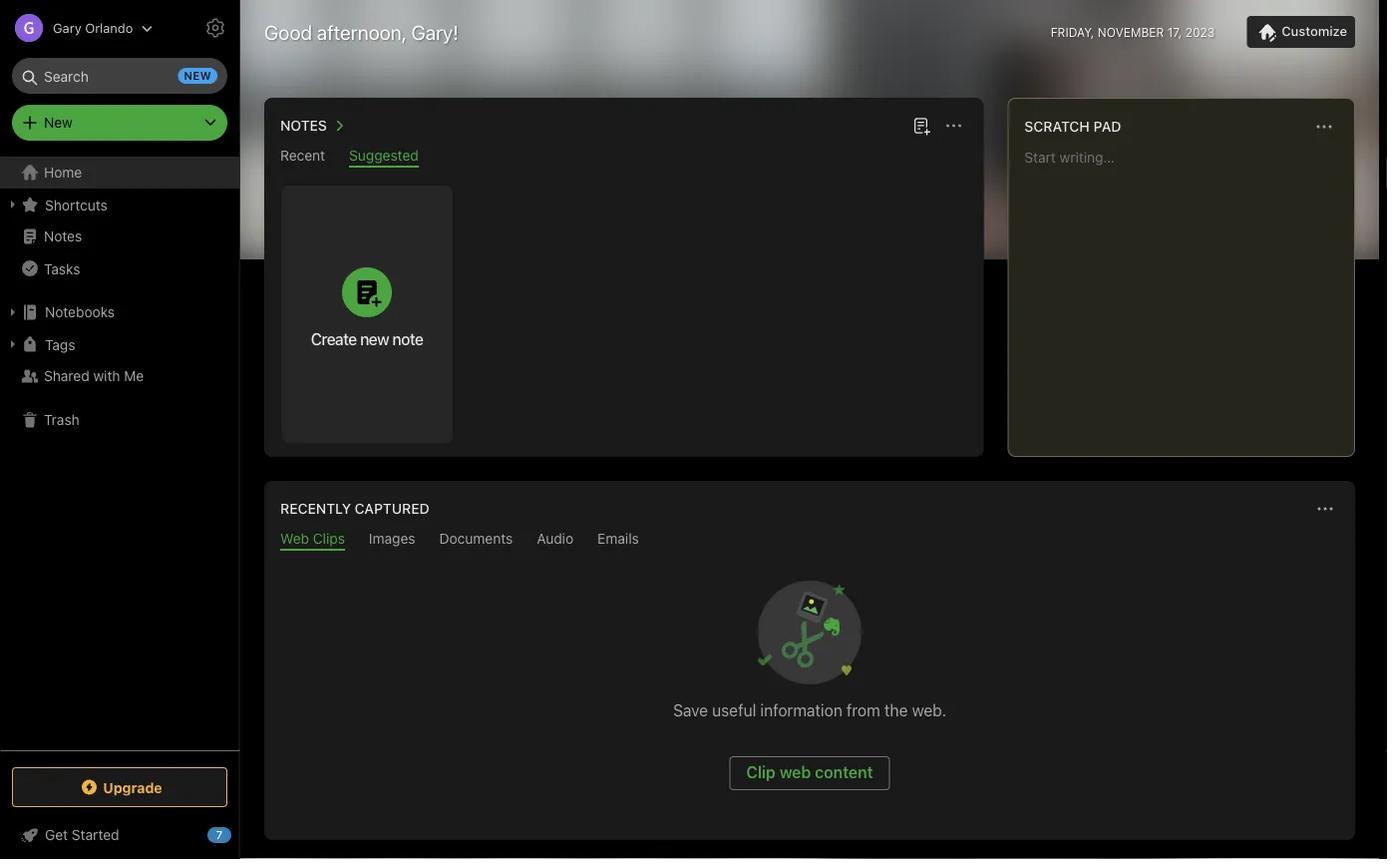 Task type: vqa. For each thing, say whether or not it's contained in the screenshot.
tab list associated with Notes
yes



Task type: locate. For each thing, give the bounding box(es) containing it.
new inside button
[[360, 329, 389, 348]]

started
[[72, 827, 119, 843]]

notes
[[280, 117, 327, 134], [44, 228, 82, 244]]

shared with me
[[44, 368, 144, 384]]

more actions image
[[942, 114, 966, 138], [1314, 497, 1338, 521]]

0 vertical spatial notes
[[280, 117, 327, 134]]

content
[[815, 763, 874, 782]]

new search field
[[26, 58, 218, 94]]

new left "note"
[[360, 329, 389, 348]]

recently captured button
[[276, 497, 430, 521]]

create
[[311, 329, 357, 348]]

clip web content button
[[730, 756, 891, 790]]

1 vertical spatial new
[[360, 329, 389, 348]]

gary orlando
[[53, 20, 133, 35]]

recent tab
[[280, 147, 325, 168]]

1 tab list from the top
[[268, 147, 980, 168]]

tree containing home
[[0, 157, 239, 749]]

suggested
[[349, 147, 419, 164]]

1 horizontal spatial new
[[360, 329, 389, 348]]

web.
[[913, 701, 947, 720]]

notes inside notes link
[[44, 228, 82, 244]]

0 vertical spatial tab list
[[268, 147, 980, 168]]

0 horizontal spatial notes
[[44, 228, 82, 244]]

1 vertical spatial more actions image
[[1314, 497, 1338, 521]]

1 horizontal spatial notes
[[280, 117, 327, 134]]

notes up recent
[[280, 117, 327, 134]]

upgrade button
[[12, 767, 227, 807]]

recently
[[280, 500, 351, 517]]

web clips tab panel
[[264, 551, 1356, 840]]

orlando
[[85, 20, 133, 35]]

1 horizontal spatial more actions image
[[1314, 497, 1338, 521]]

captured
[[355, 500, 430, 517]]

1 vertical spatial notes
[[44, 228, 82, 244]]

more actions field for recently captured
[[1312, 495, 1340, 523]]

web
[[780, 763, 811, 782]]

gary!
[[412, 20, 459, 43]]

pad
[[1094, 118, 1122, 135]]

customize button
[[1247, 16, 1356, 48]]

audio
[[537, 530, 574, 547]]

suggested tab panel
[[264, 168, 984, 457]]

scratch
[[1025, 118, 1090, 135]]

gary
[[53, 20, 81, 35]]

scratch pad
[[1025, 118, 1122, 135]]

new down settings image
[[184, 69, 212, 82]]

More actions field
[[940, 112, 968, 140], [1311, 113, 1339, 141], [1312, 495, 1340, 523]]

Search text field
[[26, 58, 214, 94]]

notes up tasks
[[44, 228, 82, 244]]

tab list containing web clips
[[268, 530, 1352, 551]]

create new note button
[[281, 186, 453, 443]]

tree
[[0, 157, 239, 749]]

new
[[184, 69, 212, 82], [360, 329, 389, 348]]

shared with me link
[[0, 360, 238, 392]]

recent
[[280, 147, 325, 164]]

2 tab list from the top
[[268, 530, 1352, 551]]

0 vertical spatial new
[[184, 69, 212, 82]]

1 vertical spatial tab list
[[268, 530, 1352, 551]]

Help and Learning task checklist field
[[0, 819, 239, 851]]

tab list for recently captured
[[268, 530, 1352, 551]]

home
[[44, 164, 82, 181]]

documents
[[440, 530, 513, 547]]

web clips tab
[[280, 530, 345, 551]]

friday, november 17, 2023
[[1051, 25, 1216, 39]]

0 vertical spatial more actions image
[[942, 114, 966, 138]]

trash
[[44, 412, 80, 428]]

scratch pad button
[[1021, 115, 1122, 139]]

tab list
[[268, 147, 980, 168], [268, 530, 1352, 551]]

tab list containing recent
[[268, 147, 980, 168]]

clips
[[313, 530, 345, 547]]

tags button
[[0, 328, 238, 360]]

0 horizontal spatial new
[[184, 69, 212, 82]]

shortcuts
[[45, 196, 108, 213]]

7
[[216, 829, 223, 842]]

from
[[847, 701, 881, 720]]

shortcuts button
[[0, 189, 238, 220]]



Task type: describe. For each thing, give the bounding box(es) containing it.
get
[[45, 827, 68, 843]]

Start writing… text field
[[1025, 149, 1354, 440]]

get started
[[45, 827, 119, 843]]

click to collapse image
[[232, 822, 247, 846]]

web
[[280, 530, 309, 547]]

trash link
[[0, 404, 238, 436]]

friday,
[[1051, 25, 1095, 39]]

images
[[369, 530, 416, 547]]

save
[[673, 701, 708, 720]]

upgrade
[[103, 779, 162, 795]]

customize
[[1282, 24, 1348, 39]]

audio tab
[[537, 530, 574, 551]]

notes button
[[276, 114, 351, 138]]

afternoon,
[[317, 20, 407, 43]]

settings image
[[204, 16, 227, 40]]

expand notebooks image
[[5, 304, 21, 320]]

notebooks
[[45, 304, 115, 320]]

good afternoon, gary!
[[264, 20, 459, 43]]

Account field
[[0, 8, 153, 48]]

tasks button
[[0, 252, 238, 284]]

17,
[[1168, 25, 1183, 39]]

the
[[885, 701, 908, 720]]

useful
[[713, 701, 757, 720]]

suggested tab
[[349, 147, 419, 168]]

information
[[761, 701, 843, 720]]

tab list for notes
[[268, 147, 980, 168]]

documents tab
[[440, 530, 513, 551]]

new button
[[12, 105, 227, 141]]

web clips
[[280, 530, 345, 547]]

notes inside notes button
[[280, 117, 327, 134]]

new
[[44, 114, 73, 131]]

clip web content
[[747, 763, 874, 782]]

clip
[[747, 763, 776, 782]]

good
[[264, 20, 312, 43]]

0 horizontal spatial more actions image
[[942, 114, 966, 138]]

notes link
[[0, 220, 238, 252]]

note
[[393, 329, 423, 348]]

me
[[124, 368, 144, 384]]

recently captured
[[280, 500, 430, 517]]

with
[[93, 368, 120, 384]]

home link
[[0, 157, 239, 189]]

more actions field for scratch pad
[[1311, 113, 1339, 141]]

more actions image
[[1313, 115, 1337, 139]]

tasks
[[44, 260, 80, 277]]

2023
[[1186, 25, 1216, 39]]

images tab
[[369, 530, 416, 551]]

create new note
[[311, 329, 423, 348]]

tags
[[45, 336, 75, 352]]

save useful information from the web.
[[673, 701, 947, 720]]

shared
[[44, 368, 90, 384]]

november
[[1098, 25, 1165, 39]]

emails tab
[[598, 530, 639, 551]]

expand tags image
[[5, 336, 21, 352]]

emails
[[598, 530, 639, 547]]

new inside search field
[[184, 69, 212, 82]]

notebooks link
[[0, 296, 238, 328]]



